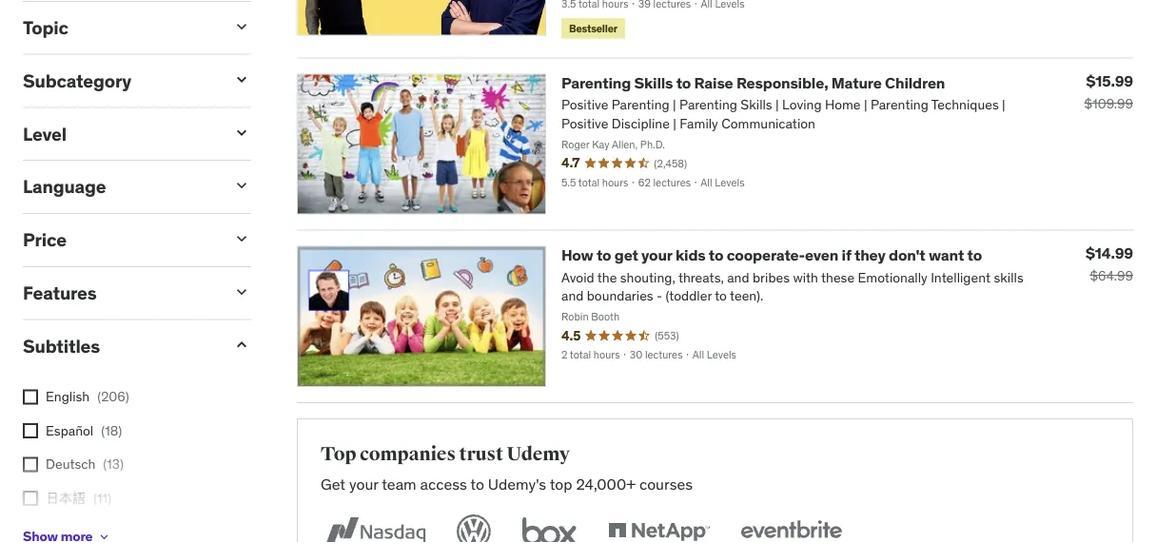 Task type: describe. For each thing, give the bounding box(es) containing it.
cooperate-
[[727, 246, 805, 265]]

language
[[23, 176, 106, 199]]

how
[[561, 246, 593, 265]]

parenting skills to raise responsible, mature children link
[[561, 73, 945, 93]]

udemy
[[507, 443, 570, 467]]

nasdaq image
[[321, 511, 430, 542]]

small image for language
[[232, 177, 251, 196]]

features button
[[23, 282, 217, 305]]

$109.99
[[1084, 95, 1133, 112]]

volkswagen image
[[453, 511, 495, 542]]

subcategory button
[[23, 70, 217, 92]]

日本語
[[46, 490, 86, 507]]

to right kids
[[709, 246, 723, 265]]

get
[[614, 246, 638, 265]]

mature
[[831, 73, 882, 93]]

topic
[[23, 16, 68, 39]]

small image for price
[[232, 230, 251, 249]]

to left the get
[[597, 246, 611, 265]]

box image
[[518, 511, 581, 542]]

level
[[23, 123, 66, 146]]

small image for features
[[232, 283, 251, 302]]

deutsch (13)
[[46, 456, 124, 473]]

$14.99
[[1086, 244, 1133, 264]]

(206)
[[97, 389, 129, 406]]

how to get your kids to cooperate-even if they don't want to link
[[561, 246, 982, 265]]

xsmall image for español
[[23, 424, 38, 439]]

udemy's
[[488, 475, 546, 495]]

english (206)
[[46, 389, 129, 406]]

xsmall image for deutsch
[[23, 458, 38, 473]]

english
[[46, 389, 90, 406]]

top
[[321, 443, 356, 467]]

xsmall image for english
[[23, 390, 38, 405]]

raise
[[694, 73, 733, 93]]

kids
[[675, 246, 706, 265]]

xsmall image right français
[[96, 530, 112, 542]]

they
[[854, 246, 886, 265]]

xsmall image for 日本語
[[23, 492, 38, 507]]

netapp image
[[604, 511, 714, 542]]

eventbrite image
[[736, 511, 846, 542]]

price
[[23, 229, 67, 252]]

access
[[420, 475, 467, 495]]

to right skills at the right of page
[[676, 73, 691, 93]]

want
[[929, 246, 964, 265]]

language button
[[23, 176, 217, 199]]

price button
[[23, 229, 217, 252]]

trust
[[459, 443, 503, 467]]

parenting skills to raise responsible, mature children
[[561, 73, 945, 93]]

español (18)
[[46, 422, 122, 440]]

responsible,
[[736, 73, 828, 93]]

skills
[[634, 73, 673, 93]]

get
[[321, 475, 346, 495]]



Task type: vqa. For each thing, say whether or not it's contained in the screenshot.
GUITAR inside String Patterns That Occur on the Guitar and What's Up With That Tuning ...
no



Task type: locate. For each thing, give the bounding box(es) containing it.
subtitles button
[[23, 335, 217, 358]]

(11)
[[93, 490, 111, 507]]

24,000+
[[576, 475, 636, 495]]

parenting
[[561, 73, 631, 93]]

(18)
[[101, 422, 122, 440]]

1 small image from the top
[[232, 17, 251, 36]]

$15.99
[[1086, 72, 1133, 91]]

courses
[[639, 475, 693, 495]]

(13)
[[103, 456, 124, 473]]

to right want
[[967, 246, 982, 265]]

level button
[[23, 123, 217, 146]]

to inside top companies trust udemy get your team access to udemy's top 24,000+ courses
[[470, 475, 484, 495]]

your inside top companies trust udemy get your team access to udemy's top 24,000+ courses
[[349, 475, 378, 495]]

small image for subtitles
[[232, 336, 251, 355]]

deutsch
[[46, 456, 95, 473]]

日本語 (11)
[[46, 490, 111, 507]]

features
[[23, 282, 97, 305]]

xsmall image
[[23, 390, 38, 405], [23, 424, 38, 439], [23, 458, 38, 473], [23, 492, 38, 507], [96, 530, 112, 542]]

0 vertical spatial your
[[641, 246, 672, 265]]

small image
[[232, 17, 251, 36], [232, 71, 251, 90], [232, 124, 251, 143], [232, 177, 251, 196], [232, 230, 251, 249], [232, 283, 251, 302], [232, 336, 251, 355]]

5 small image from the top
[[232, 230, 251, 249]]

$15.99 $109.99
[[1084, 72, 1133, 112]]

4 small image from the top
[[232, 177, 251, 196]]

subcategory
[[23, 70, 131, 92]]

your
[[641, 246, 672, 265], [349, 475, 378, 495]]

2 small image from the top
[[232, 71, 251, 90]]

to down trust
[[470, 475, 484, 495]]

if
[[842, 246, 851, 265]]

to
[[676, 73, 691, 93], [597, 246, 611, 265], [709, 246, 723, 265], [967, 246, 982, 265], [470, 475, 484, 495]]

children
[[885, 73, 945, 93]]

6 small image from the top
[[232, 283, 251, 302]]

top companies trust udemy get your team access to udemy's top 24,000+ courses
[[321, 443, 693, 495]]

companies
[[360, 443, 456, 467]]

your right the get
[[641, 246, 672, 265]]

español
[[46, 422, 93, 440]]

small image for topic
[[232, 17, 251, 36]]

top
[[550, 475, 572, 495]]

topic button
[[23, 16, 217, 39]]

how to get your kids to cooperate-even if they don't want to
[[561, 246, 982, 265]]

subtitles
[[23, 335, 100, 358]]

team
[[382, 475, 416, 495]]

0 horizontal spatial your
[[349, 475, 378, 495]]

don't
[[889, 246, 925, 265]]

3 small image from the top
[[232, 124, 251, 143]]

français
[[46, 524, 96, 541]]

even
[[805, 246, 838, 265]]

your right get
[[349, 475, 378, 495]]

xsmall image left deutsch
[[23, 458, 38, 473]]

$64.99
[[1090, 268, 1133, 285]]

7 small image from the top
[[232, 336, 251, 355]]

small image for level
[[232, 124, 251, 143]]

xsmall image left español
[[23, 424, 38, 439]]

$14.99 $64.99
[[1086, 244, 1133, 285]]

small image for subcategory
[[232, 71, 251, 90]]

1 horizontal spatial your
[[641, 246, 672, 265]]

1 vertical spatial your
[[349, 475, 378, 495]]

xsmall image left english
[[23, 390, 38, 405]]

xsmall image left 日本語
[[23, 492, 38, 507]]



